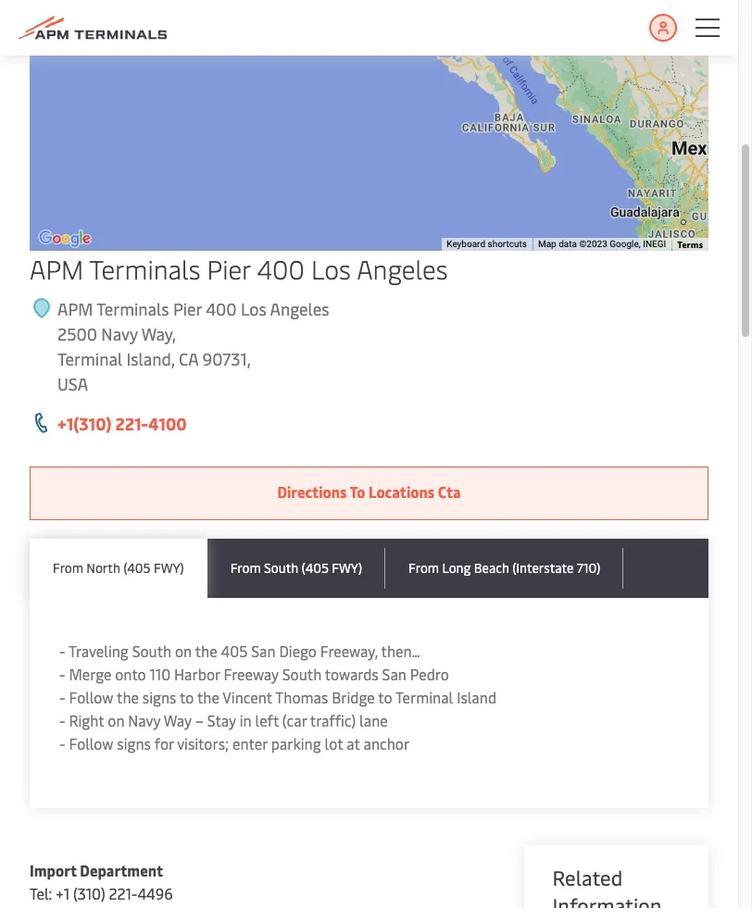 Task type: vqa. For each thing, say whether or not it's contained in the screenshot.
FWY) to the left
yes



Task type: describe. For each thing, give the bounding box(es) containing it.
from north (405 fwy) button
[[30, 539, 207, 598]]

(405 for north
[[123, 559, 151, 577]]

from north (405 fwy)
[[53, 559, 184, 577]]

from for from north (405 fwy)
[[53, 559, 83, 577]]

keyboard
[[447, 239, 485, 249]]

to
[[350, 482, 365, 502]]

from south (405 fwy)
[[230, 559, 362, 577]]

way
[[164, 710, 192, 731]]

tel:
[[30, 884, 52, 904]]

apm terminals pier 400 los angeles
[[30, 251, 448, 286]]

island
[[457, 687, 497, 708]]

google,
[[610, 239, 641, 249]]

(405 for south
[[302, 559, 329, 577]]

navy inside apm terminals pier 400 los angeles 2500 navy way, terminal island, ca 90731, usa
[[101, 322, 138, 345]]

pier for apm terminals pier 400 los angeles
[[207, 251, 251, 286]]

2500
[[57, 322, 97, 345]]

4496
[[137, 884, 173, 904]]

- traveling south on the 405 san diego freeway, then… - merge onto 110 harbor freeway south towards san pedro - follow the signs to the vincent thomas bridge to terminal island - right on navy way – stay in left (car traffic) lane - follow signs for visitors; enter parking lot at anchor
[[59, 641, 497, 754]]

110
[[150, 664, 171, 684]]

for
[[154, 734, 174, 754]]

ca
[[179, 347, 198, 370]]

1 vertical spatial signs
[[117, 734, 151, 754]]

freeway,
[[320, 641, 378, 661]]

221- inside import department tel: +1 (310) 221-4496
[[109, 884, 138, 904]]

in
[[240, 710, 252, 731]]

directions to locations cta link
[[30, 467, 709, 521]]

from north (405 fwy) tab panel
[[30, 598, 709, 809]]

towards
[[325, 664, 379, 684]]

enter
[[233, 734, 267, 754]]

from for from long beach  (interstate 710)
[[409, 559, 439, 577]]

400 for apm terminals pier 400 los angeles 2500 navy way, terminal island, ca 90731, usa
[[206, 297, 237, 320]]

1 follow from the top
[[69, 687, 113, 708]]

keyboard shortcuts
[[447, 239, 527, 249]]

fwy) for from south (405 fwy)
[[332, 559, 362, 577]]

2 vertical spatial south
[[282, 664, 322, 684]]

1 vertical spatial south
[[132, 641, 171, 661]]

beach
[[474, 559, 509, 577]]

apm for apm terminals pier 400 los angeles 2500 navy way, terminal island, ca 90731, usa
[[57, 297, 93, 320]]

from for from south (405 fwy)
[[230, 559, 261, 577]]

terms
[[677, 238, 703, 251]]

+1(310) 221-4100
[[57, 412, 187, 435]]

4 - from the top
[[59, 710, 65, 731]]

from long beach  (interstate 710) button
[[385, 539, 624, 598]]

(interstate
[[512, 559, 574, 577]]

thomas
[[275, 687, 328, 708]]

onto
[[115, 664, 146, 684]]

apm for apm terminals pier 400 los angeles
[[30, 251, 84, 286]]

related
[[552, 864, 623, 892]]

harbor
[[174, 664, 220, 684]]

google image
[[34, 227, 95, 251]]

0 vertical spatial signs
[[143, 687, 176, 708]]

0 horizontal spatial on
[[108, 710, 125, 731]]

–
[[195, 710, 204, 731]]



Task type: locate. For each thing, give the bounding box(es) containing it.
terminal inside apm terminals pier 400 los angeles 2500 navy way, terminal island, ca 90731, usa
[[57, 347, 122, 370]]

from up 405 at the left bottom of page
[[230, 559, 261, 577]]

fwy) down to
[[332, 559, 362, 577]]

directions
[[277, 482, 347, 502]]

-
[[59, 641, 65, 661], [59, 664, 65, 684], [59, 687, 65, 708], [59, 710, 65, 731], [59, 734, 65, 754]]

usa
[[57, 372, 88, 395]]

merge
[[69, 664, 112, 684]]

angeles for apm terminals pier 400 los angeles 2500 navy way, terminal island, ca 90731, usa
[[270, 297, 329, 320]]

locations
[[369, 482, 434, 502]]

terminal
[[57, 347, 122, 370], [395, 687, 453, 708]]

right
[[69, 710, 104, 731]]

terms link
[[677, 238, 703, 251]]

©2023
[[579, 239, 607, 249]]

diego
[[279, 641, 317, 661]]

0 horizontal spatial from
[[53, 559, 83, 577]]

terminals inside apm terminals pier 400 los angeles 2500 navy way, terminal island, ca 90731, usa
[[96, 297, 169, 320]]

san down then…
[[382, 664, 406, 684]]

0 horizontal spatial (405
[[123, 559, 151, 577]]

0 vertical spatial san
[[251, 641, 276, 661]]

terminal down 2500
[[57, 347, 122, 370]]

1 horizontal spatial from
[[230, 559, 261, 577]]

on right right
[[108, 710, 125, 731]]

san up freeway
[[251, 641, 276, 661]]

1 fwy) from the left
[[154, 559, 184, 577]]

then…
[[381, 641, 420, 661]]

fwy) right north
[[154, 559, 184, 577]]

(car
[[282, 710, 307, 731]]

lot
[[325, 734, 343, 754]]

bridge
[[332, 687, 375, 708]]

1 vertical spatial san
[[382, 664, 406, 684]]

apm inside apm terminals pier 400 los angeles 2500 navy way, terminal island, ca 90731, usa
[[57, 297, 93, 320]]

0 vertical spatial 221-
[[115, 412, 148, 435]]

+1(310)
[[57, 412, 112, 435]]

data
[[559, 239, 577, 249]]

1 horizontal spatial to
[[378, 687, 392, 708]]

import
[[30, 860, 77, 881]]

1 from from the left
[[53, 559, 83, 577]]

1 to from the left
[[180, 687, 194, 708]]

navy inside - traveling south on the 405 san diego freeway, then… - merge onto 110 harbor freeway south towards san pedro - follow the signs to the vincent thomas bridge to terminal island - right on navy way – stay in left (car traffic) lane - follow signs for visitors; enter parking lot at anchor
[[128, 710, 160, 731]]

0 vertical spatial terminal
[[57, 347, 122, 370]]

pier
[[207, 251, 251, 286], [173, 297, 202, 320]]

0 horizontal spatial pier
[[173, 297, 202, 320]]

(405 inside button
[[123, 559, 151, 577]]

2 to from the left
[[378, 687, 392, 708]]

follow down right
[[69, 734, 113, 754]]

traveling
[[69, 641, 129, 661]]

navy
[[101, 322, 138, 345], [128, 710, 160, 731]]

anchor
[[364, 734, 410, 754]]

1 vertical spatial on
[[108, 710, 125, 731]]

navy left way,
[[101, 322, 138, 345]]

2 horizontal spatial from
[[409, 559, 439, 577]]

from left north
[[53, 559, 83, 577]]

0 vertical spatial los
[[311, 251, 351, 286]]

1 vertical spatial navy
[[128, 710, 160, 731]]

long
[[442, 559, 471, 577]]

terminals
[[89, 251, 201, 286], [96, 297, 169, 320]]

traffic)
[[310, 710, 356, 731]]

apm terminals pier 400 los angeles 2500 navy way, terminal island, ca 90731, usa
[[57, 297, 329, 395]]

navy up for
[[128, 710, 160, 731]]

south inside from south (405 fwy) button
[[264, 559, 298, 577]]

signs
[[143, 687, 176, 708], [117, 734, 151, 754]]

on
[[175, 641, 192, 661], [108, 710, 125, 731]]

tab list
[[30, 539, 709, 598]]

0 vertical spatial south
[[264, 559, 298, 577]]

left
[[255, 710, 279, 731]]

the up harbor
[[195, 641, 217, 661]]

tab list containing from north (405 fwy)
[[30, 539, 709, 598]]

90731,
[[202, 347, 251, 370]]

terminals for apm terminals pier 400 los angeles 2500 navy way, terminal island, ca 90731, usa
[[96, 297, 169, 320]]

the down onto
[[117, 687, 139, 708]]

1 vertical spatial follow
[[69, 734, 113, 754]]

0 horizontal spatial los
[[241, 297, 266, 320]]

inegi
[[643, 239, 666, 249]]

los
[[311, 251, 351, 286], [241, 297, 266, 320]]

los inside apm terminals pier 400 los angeles 2500 navy way, terminal island, ca 90731, usa
[[241, 297, 266, 320]]

shortcuts
[[488, 239, 527, 249]]

keyboard shortcuts button
[[447, 238, 527, 251]]

1 horizontal spatial san
[[382, 664, 406, 684]]

pedro
[[410, 664, 449, 684]]

3 from from the left
[[409, 559, 439, 577]]

signs down 110
[[143, 687, 176, 708]]

island,
[[126, 347, 175, 370]]

400 inside apm terminals pier 400 los angeles 2500 navy way, terminal island, ca 90731, usa
[[206, 297, 237, 320]]

fwy) for from north (405 fwy)
[[154, 559, 184, 577]]

way,
[[141, 322, 176, 345]]

fwy)
[[154, 559, 184, 577], [332, 559, 362, 577]]

1 vertical spatial angeles
[[270, 297, 329, 320]]

1 horizontal spatial 400
[[257, 251, 305, 286]]

los for apm terminals pier 400 los angeles
[[311, 251, 351, 286]]

apm
[[30, 251, 84, 286], [57, 297, 93, 320]]

0 horizontal spatial fwy)
[[154, 559, 184, 577]]

to up the lane
[[378, 687, 392, 708]]

terminals for apm terminals pier 400 los angeles
[[89, 251, 201, 286]]

1 - from the top
[[59, 641, 65, 661]]

0 horizontal spatial angeles
[[270, 297, 329, 320]]

import department tel: +1 (310) 221-4496
[[30, 860, 173, 904]]

0 vertical spatial terminals
[[89, 251, 201, 286]]

0 horizontal spatial 400
[[206, 297, 237, 320]]

710)
[[577, 559, 600, 577]]

information
[[552, 892, 662, 909]]

2 (405 from the left
[[302, 559, 329, 577]]

to
[[180, 687, 194, 708], [378, 687, 392, 708]]

map region
[[16, 0, 728, 430]]

follow
[[69, 687, 113, 708], [69, 734, 113, 754]]

cta
[[438, 482, 461, 502]]

0 vertical spatial apm
[[30, 251, 84, 286]]

parking
[[271, 734, 321, 754]]

pier up way,
[[173, 297, 202, 320]]

2 from from the left
[[230, 559, 261, 577]]

+1
[[56, 884, 70, 904]]

(405 right north
[[123, 559, 151, 577]]

221- down department
[[109, 884, 138, 904]]

1 horizontal spatial los
[[311, 251, 351, 286]]

1 vertical spatial terminal
[[395, 687, 453, 708]]

1 horizontal spatial fwy)
[[332, 559, 362, 577]]

1 horizontal spatial terminal
[[395, 687, 453, 708]]

1 horizontal spatial angeles
[[357, 251, 448, 286]]

the up –
[[197, 687, 219, 708]]

los for apm terminals pier 400 los angeles 2500 navy way, terminal island, ca 90731, usa
[[241, 297, 266, 320]]

2 - from the top
[[59, 664, 65, 684]]

5 - from the top
[[59, 734, 65, 754]]

1 (405 from the left
[[123, 559, 151, 577]]

+1(310) 221-4100 link
[[57, 412, 187, 435]]

angeles down apm terminals pier 400 los angeles
[[270, 297, 329, 320]]

4100
[[148, 412, 187, 435]]

from long beach  (interstate 710)
[[409, 559, 600, 577]]

to up way
[[180, 687, 194, 708]]

from inside button
[[53, 559, 83, 577]]

0 vertical spatial navy
[[101, 322, 138, 345]]

221- right +1(310)
[[115, 412, 148, 435]]

1 vertical spatial pier
[[173, 297, 202, 320]]

map data ©2023 google, inegi
[[538, 239, 666, 249]]

0 vertical spatial on
[[175, 641, 192, 661]]

lane
[[359, 710, 388, 731]]

angeles inside apm terminals pier 400 los angeles 2500 navy way, terminal island, ca 90731, usa
[[270, 297, 329, 320]]

angeles down the keyboard
[[357, 251, 448, 286]]

related information
[[552, 864, 662, 909]]

san
[[251, 641, 276, 661], [382, 664, 406, 684]]

1 vertical spatial 400
[[206, 297, 237, 320]]

0 vertical spatial pier
[[207, 251, 251, 286]]

follow down merge
[[69, 687, 113, 708]]

south down directions
[[264, 559, 298, 577]]

0 horizontal spatial terminal
[[57, 347, 122, 370]]

2 fwy) from the left
[[332, 559, 362, 577]]

1 vertical spatial 221-
[[109, 884, 138, 904]]

angeles for apm terminals pier 400 los angeles
[[357, 251, 448, 286]]

1 vertical spatial apm
[[57, 297, 93, 320]]

pier inside apm terminals pier 400 los angeles 2500 navy way, terminal island, ca 90731, usa
[[173, 297, 202, 320]]

(405 inside button
[[302, 559, 329, 577]]

from left long
[[409, 559, 439, 577]]

visitors;
[[177, 734, 229, 754]]

1 horizontal spatial on
[[175, 641, 192, 661]]

405
[[221, 641, 248, 661]]

terminal down pedro
[[395, 687, 453, 708]]

0 horizontal spatial san
[[251, 641, 276, 661]]

map
[[538, 239, 556, 249]]

pier for apm terminals pier 400 los angeles 2500 navy way, terminal island, ca 90731, usa
[[173, 297, 202, 320]]

0 horizontal spatial to
[[180, 687, 194, 708]]

(310)
[[73, 884, 105, 904]]

0 vertical spatial follow
[[69, 687, 113, 708]]

fwy) inside button
[[154, 559, 184, 577]]

freeway
[[224, 664, 279, 684]]

from
[[53, 559, 83, 577], [230, 559, 261, 577], [409, 559, 439, 577]]

vincent
[[223, 687, 272, 708]]

south up 110
[[132, 641, 171, 661]]

3 - from the top
[[59, 687, 65, 708]]

terminal inside - traveling south on the 405 san diego freeway, then… - merge onto 110 harbor freeway south towards san pedro - follow the signs to the vincent thomas bridge to terminal island - right on navy way – stay in left (car traffic) lane - follow signs for visitors; enter parking lot at anchor
[[395, 687, 453, 708]]

from south (405 fwy) button
[[207, 539, 385, 598]]

0 vertical spatial 400
[[257, 251, 305, 286]]

directions to locations cta
[[277, 482, 461, 502]]

north
[[86, 559, 120, 577]]

1 vertical spatial los
[[241, 297, 266, 320]]

department
[[80, 860, 163, 881]]

angeles
[[357, 251, 448, 286], [270, 297, 329, 320]]

on up harbor
[[175, 641, 192, 661]]

pier up apm terminals pier 400 los angeles 2500 navy way, terminal island, ca 90731, usa
[[207, 251, 251, 286]]

1 horizontal spatial (405
[[302, 559, 329, 577]]

fwy) inside button
[[332, 559, 362, 577]]

2 follow from the top
[[69, 734, 113, 754]]

south up thomas
[[282, 664, 322, 684]]

400 for apm terminals pier 400 los angeles
[[257, 251, 305, 286]]

south
[[264, 559, 298, 577], [132, 641, 171, 661], [282, 664, 322, 684]]

221-
[[115, 412, 148, 435], [109, 884, 138, 904]]

0 vertical spatial angeles
[[357, 251, 448, 286]]

signs left for
[[117, 734, 151, 754]]

(405
[[123, 559, 151, 577], [302, 559, 329, 577]]

1 horizontal spatial pier
[[207, 251, 251, 286]]

(405 down directions
[[302, 559, 329, 577]]

at
[[347, 734, 360, 754]]

stay
[[207, 710, 236, 731]]

400
[[257, 251, 305, 286], [206, 297, 237, 320]]

1 vertical spatial terminals
[[96, 297, 169, 320]]



